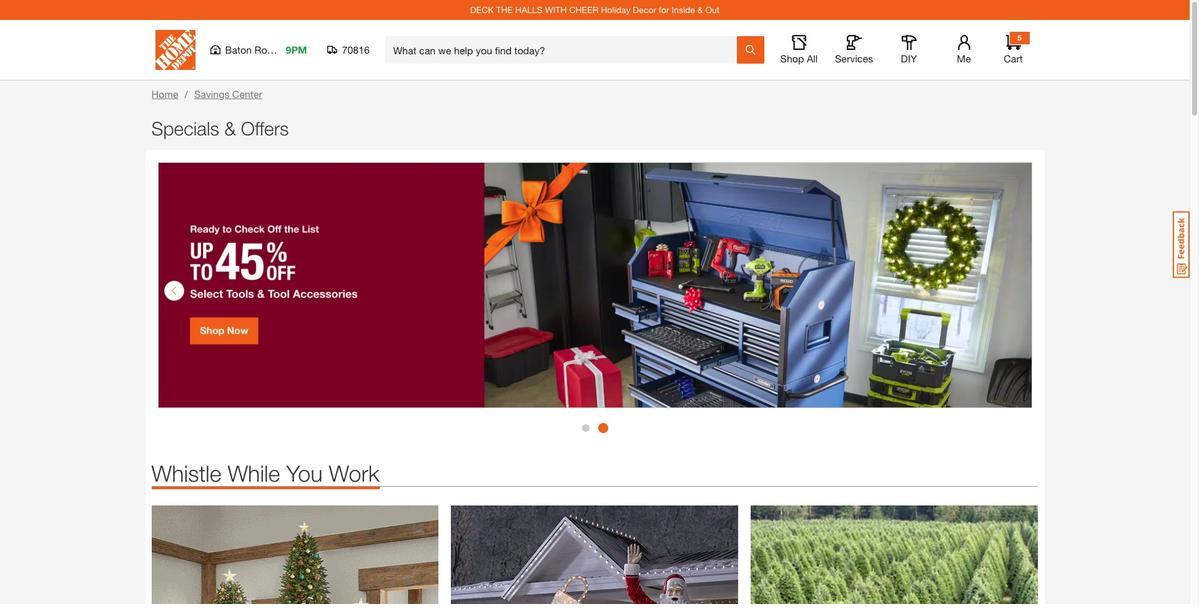 Task type: locate. For each thing, give the bounding box(es) containing it.
1 horizontal spatial &
[[698, 4, 703, 15]]

me button
[[944, 35, 984, 65]]

&
[[698, 4, 703, 15], [224, 117, 236, 139]]

you
[[286, 461, 323, 487]]

deck
[[470, 4, 494, 15]]

shop all button
[[779, 35, 819, 65]]

5
[[1018, 33, 1022, 42]]

all
[[807, 52, 818, 64]]

halls
[[515, 4, 543, 15]]

70816
[[342, 44, 370, 56]]

shop all
[[781, 52, 818, 64]]

the home depot logo image
[[155, 30, 195, 70]]

0 horizontal spatial  image
[[151, 506, 439, 605]]

home
[[151, 88, 178, 100]]

shop
[[781, 52, 804, 64]]

savings
[[194, 88, 230, 100]]

2 horizontal spatial  image
[[751, 506, 1039, 605]]

 image
[[151, 506, 439, 605], [451, 506, 739, 605], [751, 506, 1039, 605]]

0 horizontal spatial &
[[224, 117, 236, 139]]

holiday
[[601, 4, 631, 15]]

baton rouge 9pm
[[225, 44, 307, 56]]

whistle while you work
[[151, 461, 380, 487]]

2  image from the left
[[451, 506, 739, 605]]

savings center link
[[194, 88, 262, 100]]

baton
[[225, 44, 252, 56]]

1 horizontal spatial  image
[[451, 506, 739, 605]]

for
[[659, 4, 669, 15]]

0 vertical spatial &
[[698, 4, 703, 15]]

offers
[[241, 117, 289, 139]]

work
[[329, 461, 380, 487]]

decor
[[633, 4, 656, 15]]

& down savings center link at the top of page
[[224, 117, 236, 139]]

cart
[[1004, 52, 1023, 64]]

& left out
[[698, 4, 703, 15]]



Task type: vqa. For each thing, say whether or not it's contained in the screenshot.
Shop
yes



Task type: describe. For each thing, give the bounding box(es) containing it.
center
[[232, 88, 262, 100]]

1  image from the left
[[151, 506, 439, 605]]

What can we help you find today? search field
[[393, 37, 736, 63]]

while
[[228, 461, 280, 487]]

diy
[[901, 52, 917, 64]]

rouge
[[255, 44, 284, 56]]

3  image from the left
[[751, 506, 1039, 605]]

me
[[957, 52, 971, 64]]

out
[[706, 4, 720, 15]]

services button
[[834, 35, 874, 65]]

1 vertical spatial &
[[224, 117, 236, 139]]

with
[[545, 4, 567, 15]]

deck the halls with cheer holiday decor for inside & out
[[470, 4, 720, 15]]

specials
[[151, 117, 219, 139]]

deck the halls with cheer holiday decor for inside & out link
[[470, 4, 720, 15]]

cheer
[[569, 4, 599, 15]]

9pm
[[286, 44, 307, 56]]

home link
[[151, 88, 178, 100]]

cart 5
[[1004, 33, 1023, 64]]

up to 45% off select tools & tool accessories image
[[158, 162, 1032, 409]]

diy button
[[889, 35, 929, 65]]

the
[[496, 4, 513, 15]]

services
[[835, 52, 873, 64]]

whistle
[[151, 461, 221, 487]]

feedback link image
[[1173, 211, 1190, 279]]

specials & offers
[[151, 117, 289, 139]]

inside
[[672, 4, 695, 15]]

savings center
[[194, 88, 262, 100]]

70816 button
[[327, 44, 370, 56]]



